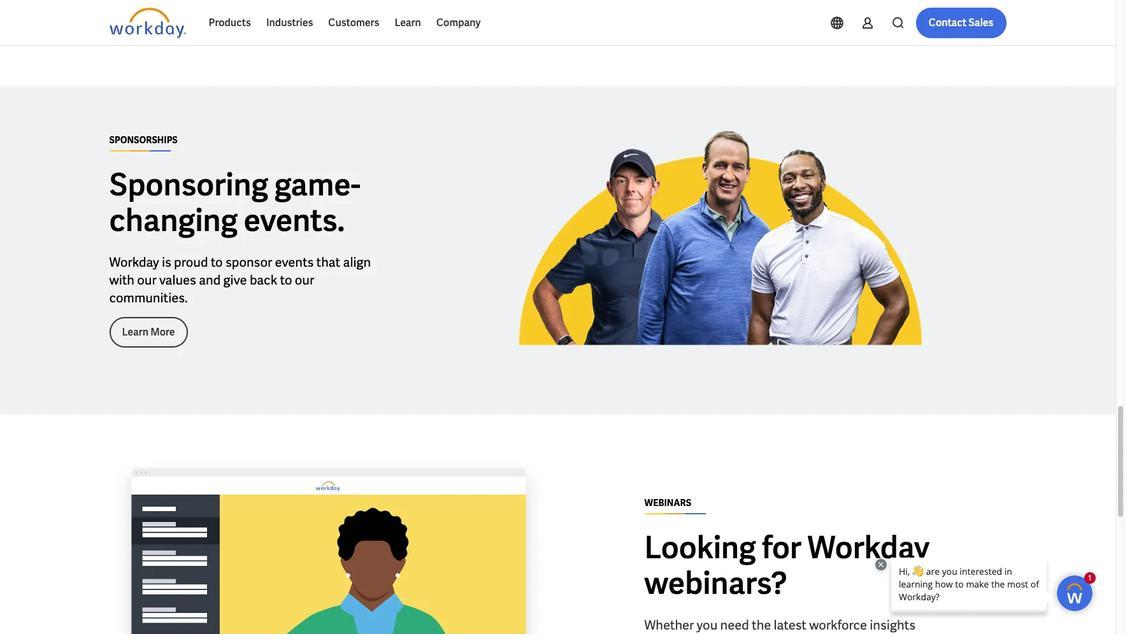 Task type: describe. For each thing, give the bounding box(es) containing it.
values
[[159, 272, 196, 289]]

contact sales
[[929, 16, 994, 29]]

events
[[275, 254, 314, 271]]

workday webinars image
[[109, 456, 548, 635]]

give
[[223, 272, 247, 289]]

need
[[720, 618, 749, 634]]

sponsoring game- changing events.
[[109, 165, 361, 240]]

learn more
[[122, 325, 175, 339]]

whether you need the latest workforce insights
[[645, 618, 922, 635]]

that
[[316, 254, 340, 271]]

game-
[[274, 165, 361, 204]]

customers button
[[321, 8, 387, 38]]

company
[[436, 16, 481, 29]]

insights
[[870, 618, 916, 634]]

communities.
[[109, 290, 188, 306]]

with
[[109, 272, 134, 289]]

more
[[151, 325, 175, 339]]

workday inside 'looking for workday webinars?'
[[808, 529, 930, 568]]

learn for learn more
[[122, 325, 149, 339]]

back
[[250, 272, 277, 289]]

the
[[752, 618, 771, 634]]

looking
[[645, 529, 756, 568]]

industries button
[[259, 8, 321, 38]]

company button
[[429, 8, 488, 38]]

webinars
[[645, 498, 691, 509]]

events.
[[244, 201, 345, 240]]

contact sales link
[[916, 8, 1007, 38]]



Task type: vqa. For each thing, say whether or not it's contained in the screenshot.
sponsor
yes



Task type: locate. For each thing, give the bounding box(es) containing it.
1 horizontal spatial learn
[[395, 16, 421, 29]]

contact
[[929, 16, 967, 29]]

1 vertical spatial learn
[[122, 325, 149, 339]]

1 horizontal spatial to
[[280, 272, 292, 289]]

align
[[343, 254, 371, 271]]

workday sponsorships. image
[[492, 128, 930, 374]]

our
[[137, 272, 157, 289], [295, 272, 314, 289]]

industries
[[266, 16, 313, 29]]

workday
[[109, 254, 159, 271], [808, 529, 930, 568]]

learn inside dropdown button
[[395, 16, 421, 29]]

products button
[[201, 8, 259, 38]]

and
[[199, 272, 221, 289]]

go to the homepage image
[[109, 8, 186, 38]]

workday inside workday is proud to sponsor events that align with our values and give back to our communities.
[[109, 254, 159, 271]]

sponsorships
[[109, 134, 178, 146]]

our up communities.
[[137, 272, 157, 289]]

looking for workday webinars?
[[645, 529, 930, 604]]

sales
[[969, 16, 994, 29]]

0 vertical spatial workday
[[109, 254, 159, 271]]

whether
[[645, 618, 694, 634]]

webinars?
[[645, 564, 787, 604]]

customers
[[328, 16, 379, 29]]

latest
[[774, 618, 807, 634]]

learn left more
[[122, 325, 149, 339]]

workforce
[[809, 618, 867, 634]]

to
[[211, 254, 223, 271], [280, 272, 292, 289]]

to down the events
[[280, 272, 292, 289]]

you
[[697, 618, 718, 634]]

learn left company
[[395, 16, 421, 29]]

0 vertical spatial learn
[[395, 16, 421, 29]]

learn
[[395, 16, 421, 29], [122, 325, 149, 339]]

to up and
[[211, 254, 223, 271]]

2 our from the left
[[295, 272, 314, 289]]

0 horizontal spatial to
[[211, 254, 223, 271]]

sponsor
[[226, 254, 272, 271]]

0 horizontal spatial learn
[[122, 325, 149, 339]]

0 vertical spatial to
[[211, 254, 223, 271]]

workday is proud to sponsor events that align with our values and give back to our communities.
[[109, 254, 371, 306]]

proud
[[174, 254, 208, 271]]

our down the events
[[295, 272, 314, 289]]

1 our from the left
[[137, 272, 157, 289]]

for
[[762, 529, 802, 568]]

learn button
[[387, 8, 429, 38]]

is
[[162, 254, 171, 271]]

learn more link
[[109, 317, 188, 348]]

products
[[209, 16, 251, 29]]

0 horizontal spatial our
[[137, 272, 157, 289]]

learn for learn
[[395, 16, 421, 29]]

sponsoring
[[109, 165, 268, 204]]

1 vertical spatial to
[[280, 272, 292, 289]]

1 vertical spatial workday
[[808, 529, 930, 568]]

1 horizontal spatial workday
[[808, 529, 930, 568]]

1 horizontal spatial our
[[295, 272, 314, 289]]

0 horizontal spatial workday
[[109, 254, 159, 271]]

changing
[[109, 201, 238, 240]]



